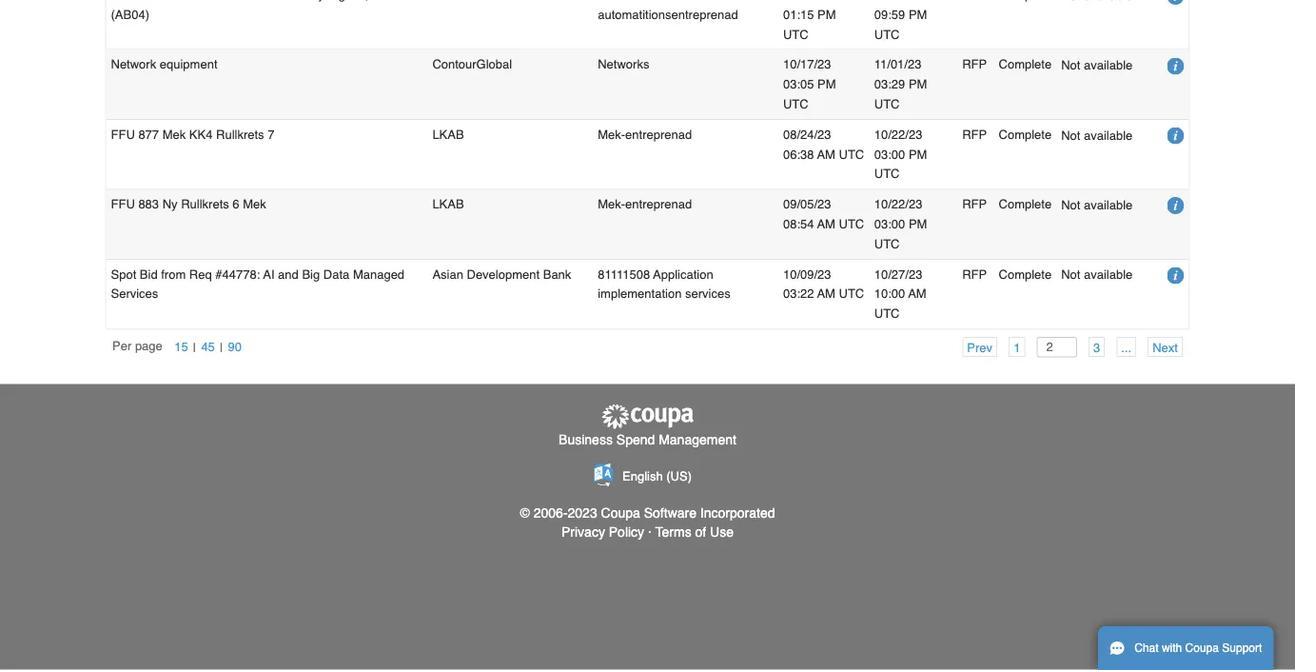 Task type: locate. For each thing, give the bounding box(es) containing it.
1 ffu from the top
[[111, 128, 135, 142]]

1 horizontal spatial navigation
[[951, 337, 1183, 358]]

10/27/23 for 10:00
[[875, 267, 923, 282]]

coupa up policy
[[601, 505, 641, 521]]

use
[[710, 524, 734, 540]]

1 10/22/23 from the top
[[875, 128, 923, 142]]

pm inside 11/01/23 03:29 pm utc
[[909, 78, 928, 92]]

10/27/23 up 10:00
[[875, 267, 923, 282]]

1 vertical spatial 10/22/23
[[875, 197, 923, 212]]

2 ffu from the top
[[111, 197, 135, 212]]

1 vertical spatial entreprenad
[[626, 197, 692, 212]]

| left '45'
[[193, 341, 196, 355]]

3 available from the top
[[1084, 198, 1133, 212]]

business spend management
[[559, 432, 737, 448]]

bank
[[543, 267, 572, 282]]

03:00 right 08/24/23 06:38 am utc
[[875, 147, 906, 162]]

managed
[[353, 267, 405, 282]]

0 vertical spatial ffu
[[111, 128, 135, 142]]

0 vertical spatial entreprenad
[[626, 128, 692, 142]]

am for 08/24/23
[[817, 147, 836, 162]]

am down 09/05/23
[[817, 217, 836, 232]]

not
[[1062, 58, 1081, 73], [1062, 128, 1081, 143], [1062, 198, 1081, 212], [1062, 268, 1081, 282]]

3 button
[[1089, 337, 1105, 357]]

not for 10/09/23 03:22 am utc
[[1062, 268, 1081, 282]]

lkab down the contourglobal
[[433, 128, 464, 142]]

(us)
[[667, 469, 692, 483]]

0 vertical spatial mek-entreprenad
[[598, 128, 692, 142]]

lkab for ffu 877 mek kk4 rullkrets 7
[[433, 128, 464, 142]]

1
[[1014, 341, 1021, 355]]

am for 10/27/23
[[909, 287, 927, 301]]

0 horizontal spatial el-
[[372, 0, 387, 2]]

not for 10/17/23 03:05 pm utc
[[1062, 58, 1081, 73]]

01:15
[[783, 8, 814, 22]]

2 rfp from the top
[[963, 128, 987, 142]]

ks,
[[349, 0, 369, 2]]

management
[[659, 432, 737, 448]]

1 vertical spatial lkab
[[433, 128, 464, 142]]

network equipment
[[111, 58, 218, 72]]

1 complete from the top
[[999, 58, 1052, 72]]

10/22/23 03:00 pm utc down 11/01/23 03:29 pm utc
[[875, 128, 928, 182]]

03:00 for 08/24/23 06:38 am utc
[[875, 147, 906, 162]]

rfp for 10/17/23 03:05 pm utc
[[963, 58, 987, 72]]

lkab
[[111, 0, 143, 2], [433, 128, 464, 142], [433, 197, 464, 212]]

1 vertical spatial mek-entreprenad
[[598, 197, 692, 212]]

rullkrets left 6
[[181, 197, 229, 212]]

mek-entreprenad
[[598, 128, 692, 142], [598, 197, 692, 212]]

pm for 09/05/23 08:54 am utc
[[909, 217, 928, 232]]

el- right ks,
[[372, 0, 387, 2]]

mek-entreprenad up 81111508
[[598, 197, 692, 212]]

am inside 09/05/23 08:54 am utc
[[817, 217, 836, 232]]

4 available from the top
[[1084, 268, 1133, 282]]

policy
[[609, 524, 645, 540]]

with
[[1162, 642, 1183, 655]]

2 entreprenad from the top
[[626, 197, 692, 212]]

0 horizontal spatial |
[[193, 341, 196, 355]]

4 rfp from the top
[[963, 267, 987, 282]]

10/22/23 03:00 pm utc up 10/27/23 10:00 am utc
[[875, 197, 928, 251]]

1 available from the top
[[1084, 58, 1133, 73]]

pm inside the 09/19/23 01:15 pm utc
[[818, 8, 836, 22]]

0 vertical spatial mek-
[[598, 128, 626, 142]]

lkab up (ab04)
[[111, 0, 143, 2]]

mek- down networks
[[598, 128, 626, 142]]

4 not from the top
[[1062, 268, 1081, 282]]

complete for 10/09/23 03:22 am utc
[[999, 267, 1052, 282]]

1 horizontal spatial el-
[[598, 0, 613, 2]]

el-
[[372, 0, 387, 2], [598, 0, 613, 2]]

coupa right with at the bottom right of page
[[1186, 642, 1219, 655]]

6
[[233, 197, 240, 212]]

el- left och
[[598, 0, 613, 2]]

3 not from the top
[[1062, 198, 1081, 212]]

10/27/23 up 09:59
[[875, 0, 923, 2]]

15 | 45 | 90
[[174, 340, 242, 355]]

entreprenad
[[626, 128, 692, 142], [626, 197, 692, 212]]

mek-entreprenad for 09/05/23 08:54 am utc
[[598, 197, 692, 212]]

utc inside 10/27/23 09:59 pm utc
[[875, 28, 900, 42]]

ffu for ffu 883 ny rullkrets 6 mek
[[111, 197, 135, 212]]

am down 10/09/23
[[817, 287, 836, 301]]

2023
[[568, 505, 598, 521]]

2 not available from the top
[[1062, 128, 1133, 143]]

2 complete from the top
[[999, 128, 1052, 142]]

privacy policy
[[562, 524, 645, 540]]

1 rfp from the top
[[963, 58, 987, 72]]

entreprenad for 08/24/23
[[626, 128, 692, 142]]

08:54
[[783, 217, 814, 232]]

1 horizontal spatial coupa
[[1186, 642, 1219, 655]]

next
[[1153, 341, 1178, 355]]

pm inside 10/27/23 09:59 pm utc
[[909, 8, 928, 22]]

am for 09/05/23
[[817, 217, 836, 232]]

am inside 08/24/23 06:38 am utc
[[817, 147, 836, 162]]

privacy
[[562, 524, 605, 540]]

10/22/23 03:00 pm utc
[[875, 128, 928, 182], [875, 197, 928, 251]]

pm down 11/01/23 03:29 pm utc
[[909, 147, 928, 162]]

1 vertical spatial mek-
[[598, 197, 626, 212]]

08/24/23 06:38 am utc
[[783, 128, 865, 162]]

kraft
[[387, 0, 411, 2]]

contourglobal
[[433, 58, 512, 72]]

pm right 09:59
[[909, 8, 928, 22]]

utc
[[783, 28, 809, 42], [875, 28, 900, 42], [783, 97, 809, 112], [875, 97, 900, 112], [839, 147, 865, 162], [875, 167, 900, 182], [839, 217, 865, 232], [875, 237, 900, 251], [839, 287, 865, 301], [875, 307, 900, 321]]

page
[[135, 339, 163, 353]]

och
[[617, 0, 637, 2]]

1 10/27/23 from the top
[[875, 0, 923, 2]]

ffu left 877
[[111, 128, 135, 142]]

...
[[1122, 341, 1132, 355]]

0 vertical spatial lkab
[[111, 0, 143, 2]]

03:00 for 09/05/23 08:54 am utc
[[875, 217, 906, 232]]

mek-entreprenad down networks
[[598, 128, 692, 142]]

3 rfp from the top
[[963, 197, 987, 212]]

mek right 877
[[162, 128, 186, 142]]

| left 90
[[220, 341, 223, 355]]

mek- up 81111508
[[598, 197, 626, 212]]

1 entreprenad from the top
[[626, 128, 692, 142]]

2 available from the top
[[1084, 128, 1133, 143]]

2 03:00 from the top
[[875, 217, 906, 232]]

mek- for 08/24/23
[[598, 128, 626, 142]]

rullkrets
[[216, 128, 264, 142], [181, 197, 229, 212]]

not available for 08/24/23 06:38 am utc
[[1062, 128, 1133, 143]]

1 vertical spatial 10/22/23 03:00 pm utc
[[875, 197, 928, 251]]

0 horizontal spatial navigation
[[112, 337, 247, 358]]

877
[[138, 128, 159, 142]]

0 vertical spatial coupa
[[601, 505, 641, 521]]

sak
[[185, 0, 210, 2]]

not available for 09/05/23 08:54 am utc
[[1062, 198, 1133, 212]]

10/22/23 for 08/24/23 06:38 am utc
[[875, 128, 923, 142]]

kiruna
[[146, 0, 182, 2]]

pm up 10/27/23 10:00 am utc
[[909, 217, 928, 232]]

2 el- from the left
[[598, 0, 613, 2]]

rfp for 09/05/23 08:54 am utc
[[963, 197, 987, 212]]

3 not available from the top
[[1062, 198, 1133, 212]]

10/22/23 03:00 pm utc for 08/24/23 06:38 am utc
[[875, 128, 928, 182]]

2 mek- from the top
[[598, 197, 626, 212]]

1 vertical spatial ffu
[[111, 197, 135, 212]]

10/22/23 03:00 pm utc for 09/05/23 08:54 am utc
[[875, 197, 928, 251]]

1 vertical spatial 10/27/23
[[875, 267, 923, 282]]

0 vertical spatial rullkrets
[[216, 128, 264, 142]]

10/22/23 for 09/05/23 08:54 am utc
[[875, 197, 923, 212]]

available for 08/24/23 06:38 am utc
[[1084, 128, 1133, 143]]

2 mek-entreprenad from the top
[[598, 197, 692, 212]]

0 vertical spatial 03:00
[[875, 147, 906, 162]]

rfp
[[963, 58, 987, 72], [963, 128, 987, 142], [963, 197, 987, 212], [963, 267, 987, 282]]

1 vertical spatial coupa
[[1186, 642, 1219, 655]]

2 10/22/23 03:00 pm utc from the top
[[875, 197, 928, 251]]

10/27/23
[[875, 0, 923, 2], [875, 267, 923, 282]]

utc inside 09/05/23 08:54 am utc
[[839, 217, 865, 232]]

per
[[112, 339, 132, 353]]

1 03:00 from the top
[[875, 147, 906, 162]]

2 10/27/23 from the top
[[875, 267, 923, 282]]

entreprenad down networks
[[626, 128, 692, 142]]

10/09/23
[[783, 267, 832, 282]]

pm down 11/01/23
[[909, 78, 928, 92]]

mek
[[162, 128, 186, 142], [243, 197, 266, 212]]

coupa inside button
[[1186, 642, 1219, 655]]

2 vertical spatial lkab
[[433, 197, 464, 212]]

10/27/23 for 09:59
[[875, 0, 923, 2]]

1 mek- from the top
[[598, 128, 626, 142]]

coupa
[[601, 505, 641, 521], [1186, 642, 1219, 655]]

1 vertical spatial mek
[[243, 197, 266, 212]]

complete for 09/05/23 08:54 am utc
[[999, 197, 1052, 212]]

1 not from the top
[[1062, 58, 1081, 73]]

1 horizontal spatial mek
[[243, 197, 266, 212]]

ffu for ffu 877 mek kk4 rullkrets 7
[[111, 128, 135, 142]]

3 complete from the top
[[999, 197, 1052, 212]]

10/22/23 right 09/05/23 08:54 am utc
[[875, 197, 923, 212]]

lkab up asian
[[433, 197, 464, 212]]

1 mek-entreprenad from the top
[[598, 128, 692, 142]]

10/27/23 inside 10/27/23 10:00 am utc
[[875, 267, 923, 282]]

am inside 10/09/23 03:22 am utc
[[817, 287, 836, 301]]

am for 10/09/23
[[817, 287, 836, 301]]

am right 10:00
[[909, 287, 927, 301]]

am inside 10/27/23 10:00 am utc
[[909, 287, 927, 301]]

1 vertical spatial 03:00
[[875, 217, 906, 232]]

0 vertical spatial 10/22/23 03:00 pm utc
[[875, 128, 928, 182]]

rullkrets left 7 in the top of the page
[[216, 128, 264, 142]]

10/22/23 down 11/01/23 03:29 pm utc
[[875, 128, 923, 142]]

2 not from the top
[[1062, 128, 1081, 143]]

navigation containing prev
[[951, 337, 1183, 358]]

45
[[201, 340, 215, 354]]

spend
[[617, 432, 655, 448]]

90
[[228, 340, 242, 354]]

10/17/23
[[783, 58, 832, 72]]

0 vertical spatial 10/22/23
[[875, 128, 923, 142]]

big
[[302, 267, 320, 282]]

entreprenad for 09/05/23
[[626, 197, 692, 212]]

chat with coupa support
[[1135, 642, 1263, 655]]

10/17/23 03:05 pm utc
[[783, 58, 836, 112]]

2 10/22/23 from the top
[[875, 197, 923, 212]]

ffu
[[111, 128, 135, 142], [111, 197, 135, 212]]

0 vertical spatial 10/27/23
[[875, 0, 923, 2]]

03:00
[[875, 147, 906, 162], [875, 217, 906, 232]]

4 complete from the top
[[999, 267, 1052, 282]]

1 not available from the top
[[1062, 58, 1133, 73]]

entreprenad up application
[[626, 197, 692, 212]]

ffu left 883
[[111, 197, 135, 212]]

not for 09/05/23 08:54 am utc
[[1062, 198, 1081, 212]]

81111508
[[598, 267, 650, 282]]

pm down 10/17/23
[[818, 78, 836, 92]]

mek right 6
[[243, 197, 266, 212]]

2 navigation from the left
[[951, 337, 1183, 358]]

utc inside 08/24/23 06:38 am utc
[[839, 147, 865, 162]]

support
[[1223, 642, 1263, 655]]

asian
[[433, 267, 463, 282]]

0 horizontal spatial mek
[[162, 128, 186, 142]]

available
[[1084, 58, 1133, 73], [1084, 128, 1133, 143], [1084, 198, 1133, 212], [1084, 268, 1133, 282]]

1 el- from the left
[[372, 0, 387, 2]]

chat
[[1135, 642, 1159, 655]]

coupa supplier portal image
[[600, 404, 695, 431]]

09/19/23
[[783, 0, 832, 2]]

0 vertical spatial mek
[[162, 128, 186, 142]]

03:00 right 09/05/23 08:54 am utc
[[875, 217, 906, 232]]

navigation
[[112, 337, 247, 358], [951, 337, 1183, 358]]

1 10/22/23 03:00 pm utc from the top
[[875, 128, 928, 182]]

am down 08/24/23
[[817, 147, 836, 162]]

1 navigation from the left
[[112, 337, 247, 358]]

prev
[[968, 341, 993, 355]]

not available
[[1062, 58, 1133, 73], [1062, 128, 1133, 143], [1062, 198, 1133, 212], [1062, 268, 1133, 282]]

10/27/23 inside 10/27/23 09:59 pm utc
[[875, 0, 923, 2]]

4 not available from the top
[[1062, 268, 1133, 282]]

1 horizontal spatial |
[[220, 341, 223, 355]]

am
[[817, 147, 836, 162], [817, 217, 836, 232], [817, 287, 836, 301], [909, 287, 927, 301]]

pm down 09/19/23
[[818, 8, 836, 22]]

not available for 10/09/23 03:22 am utc
[[1062, 268, 1133, 282]]



Task type: describe. For each thing, give the bounding box(es) containing it.
utc inside the 10/17/23 03:05 pm utc
[[783, 97, 809, 112]]

90 button
[[223, 337, 247, 357]]

1 button
[[1009, 337, 1026, 357]]

säkerställd
[[213, 0, 275, 2]]

from
[[161, 267, 186, 282]]

bid
[[140, 267, 158, 282]]

09/05/23 08:54 am utc
[[783, 197, 865, 232]]

15
[[174, 340, 188, 354]]

883
[[138, 197, 159, 212]]

mek- for 09/05/23
[[598, 197, 626, 212]]

chat with coupa support button
[[1099, 626, 1274, 670]]

3
[[1094, 341, 1101, 355]]

complete for 08/24/23 06:38 am utc
[[999, 128, 1052, 142]]

lkab for ffu 883 ny rullkrets 6 mek
[[433, 197, 464, 212]]

elförsörjning
[[278, 0, 345, 2]]

ny
[[162, 197, 178, 212]]

terms of use
[[656, 524, 734, 540]]

10/27/23 10:00 am utc
[[875, 267, 927, 321]]

services
[[111, 287, 158, 301]]

of
[[695, 524, 707, 540]]

0 horizontal spatial coupa
[[601, 505, 641, 521]]

automatitionsentreprenad
[[598, 8, 738, 22]]

development
[[467, 267, 540, 282]]

06:38
[[783, 147, 814, 162]]

application
[[653, 267, 714, 282]]

7
[[268, 128, 275, 142]]

pm for 08/24/23 06:38 am utc
[[909, 147, 928, 162]]

english (us)
[[623, 469, 692, 483]]

Jump to page number field
[[1037, 337, 1078, 358]]

available for 09/05/23 08:54 am utc
[[1084, 198, 1133, 212]]

10/09/23 03:22 am utc
[[783, 267, 865, 301]]

utc inside the 09/19/23 01:15 pm utc
[[783, 28, 809, 42]]

11/01/23 03:29 pm utc
[[875, 58, 928, 112]]

09/05/23
[[783, 197, 832, 212]]

terms of use link
[[656, 524, 734, 540]]

utc inside 10/09/23 03:22 am utc
[[839, 287, 865, 301]]

03:29
[[875, 78, 906, 92]]

kk4
[[189, 128, 213, 142]]

lkab inside 'lkab kiruna sak säkerställd elförsörjning ks, el-kraft (ab04)'
[[111, 0, 143, 2]]

rfp for 10/09/23 03:22 am utc
[[963, 267, 987, 282]]

(ab04)
[[111, 8, 149, 22]]

lkab kiruna sak säkerställd elförsörjning ks, el-kraft (ab04)
[[111, 0, 411, 22]]

09:59
[[875, 8, 906, 22]]

el- och automatitionsentreprenad
[[598, 0, 738, 22]]

utc inside 11/01/23 03:29 pm utc
[[875, 97, 900, 112]]

available for 10/17/23 03:05 pm utc
[[1084, 58, 1133, 73]]

03:05
[[783, 78, 814, 92]]

2006-
[[534, 505, 568, 521]]

and
[[278, 267, 299, 282]]

... button
[[1117, 337, 1137, 357]]

ai
[[263, 267, 275, 282]]

el- inside 'lkab kiruna sak säkerställd elförsörjning ks, el-kraft (ab04)'
[[372, 0, 387, 2]]

ffu 883 ny rullkrets 6 mek
[[111, 197, 266, 212]]

45 button
[[196, 337, 220, 357]]

implementation
[[598, 287, 682, 301]]

navigation containing per page
[[112, 337, 247, 358]]

2 | from the left
[[220, 341, 223, 355]]

prev button
[[963, 337, 998, 357]]

english
[[623, 469, 663, 483]]

el- inside el- och automatitionsentreprenad
[[598, 0, 613, 2]]

incorporated
[[700, 505, 775, 521]]

mek-entreprenad for 08/24/23 06:38 am utc
[[598, 128, 692, 142]]

data
[[323, 267, 350, 282]]

software
[[644, 505, 697, 521]]

privacy policy link
[[562, 524, 645, 540]]

available for 10/09/23 03:22 am utc
[[1084, 268, 1133, 282]]

11/01/23
[[875, 58, 922, 72]]

rfp for 08/24/23 06:38 am utc
[[963, 128, 987, 142]]

terms
[[656, 524, 692, 540]]

ffu 877 mek kk4 rullkrets 7
[[111, 128, 275, 142]]

next button
[[1148, 337, 1183, 357]]

81111508 application implementation services
[[598, 267, 731, 301]]

©
[[520, 505, 530, 521]]

req
[[189, 267, 212, 282]]

equipment
[[160, 58, 218, 72]]

spot bid from req #44778: ai and big data managed services
[[111, 267, 405, 301]]

1 | from the left
[[193, 341, 196, 355]]

10:00
[[875, 287, 906, 301]]

business
[[559, 432, 613, 448]]

09/19/23 01:15 pm utc
[[783, 0, 836, 42]]

08/24/23
[[783, 128, 832, 142]]

pm for 09/19/23 01:15 pm utc
[[909, 8, 928, 22]]

complete for 10/17/23 03:05 pm utc
[[999, 58, 1052, 72]]

pm for 10/17/23 03:05 pm utc
[[909, 78, 928, 92]]

10/27/23 09:59 pm utc
[[875, 0, 928, 42]]

services
[[685, 287, 731, 301]]

15 button
[[169, 337, 193, 357]]

networks
[[598, 58, 650, 72]]

pm inside the 10/17/23 03:05 pm utc
[[818, 78, 836, 92]]

1 vertical spatial rullkrets
[[181, 197, 229, 212]]

© 2006-2023 coupa software incorporated
[[520, 505, 775, 521]]

not available for 10/17/23 03:05 pm utc
[[1062, 58, 1133, 73]]

utc inside 10/27/23 10:00 am utc
[[875, 307, 900, 321]]

spot
[[111, 267, 136, 282]]

not for 08/24/23 06:38 am utc
[[1062, 128, 1081, 143]]

asian development bank
[[433, 267, 572, 282]]

03:22
[[783, 287, 814, 301]]



Task type: vqa. For each thing, say whether or not it's contained in the screenshot.


